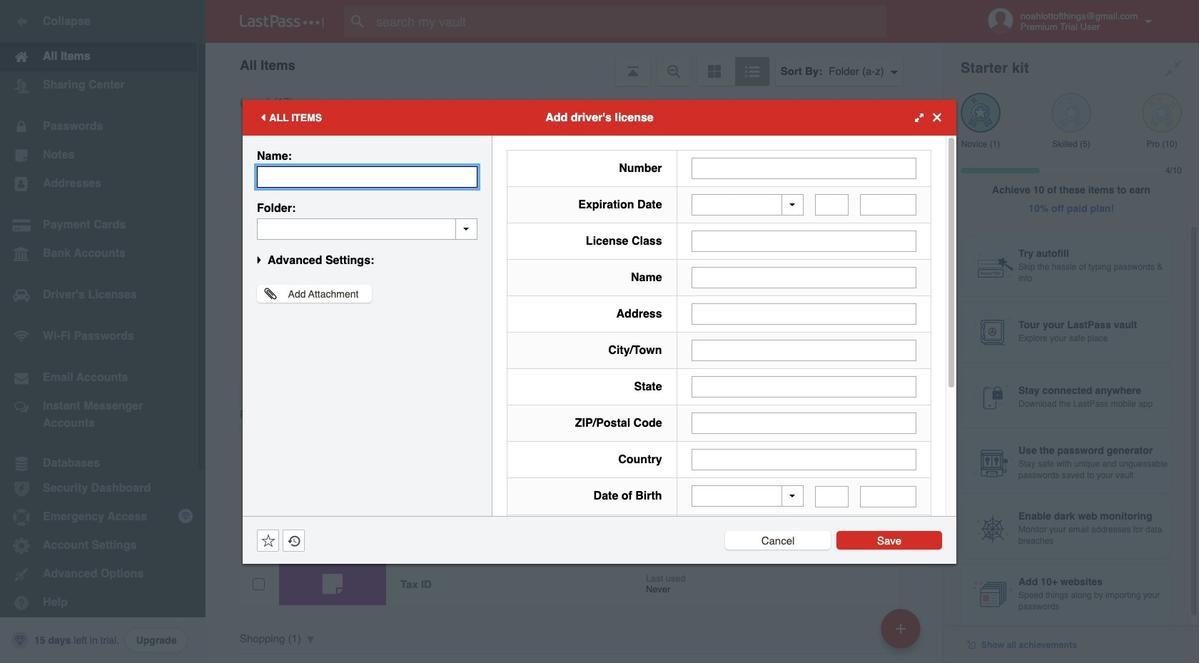 Task type: describe. For each thing, give the bounding box(es) containing it.
main navigation navigation
[[0, 0, 206, 664]]

new item image
[[896, 624, 906, 634]]

new item navigation
[[876, 605, 930, 664]]

lastpass image
[[240, 15, 324, 28]]

Search search field
[[344, 6, 915, 37]]



Task type: locate. For each thing, give the bounding box(es) containing it.
None text field
[[257, 166, 478, 187], [816, 194, 849, 216], [861, 194, 917, 216], [692, 231, 917, 252], [692, 304, 917, 325], [692, 449, 917, 471], [816, 486, 849, 507], [257, 166, 478, 187], [816, 194, 849, 216], [861, 194, 917, 216], [692, 231, 917, 252], [692, 304, 917, 325], [692, 449, 917, 471], [816, 486, 849, 507]]

search my vault text field
[[344, 6, 915, 37]]

vault options navigation
[[206, 43, 944, 86]]

dialog
[[243, 100, 957, 664]]

None text field
[[692, 157, 917, 179], [257, 218, 478, 240], [692, 267, 917, 289], [692, 340, 917, 361], [692, 376, 917, 398], [692, 413, 917, 434], [861, 486, 917, 507], [692, 157, 917, 179], [257, 218, 478, 240], [692, 267, 917, 289], [692, 340, 917, 361], [692, 376, 917, 398], [692, 413, 917, 434], [861, 486, 917, 507]]



